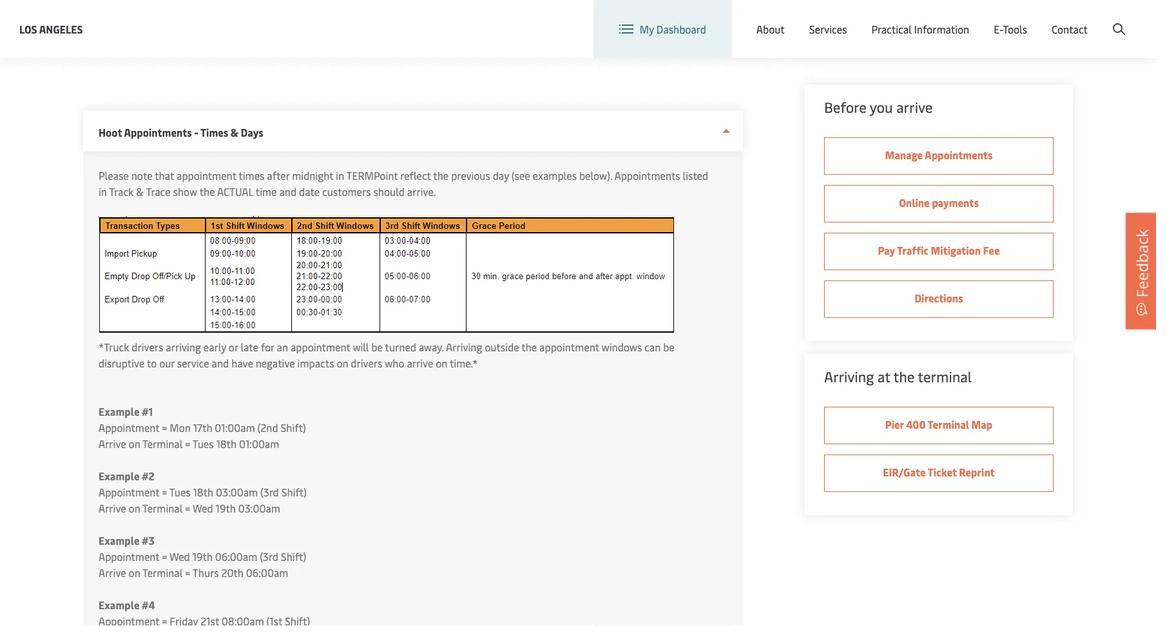 Task type: vqa. For each thing, say whether or not it's contained in the screenshot.
USA in APM Terminals Mobile Americas, USA
no



Task type: describe. For each thing, give the bounding box(es) containing it.
los angeles
[[19, 22, 83, 36]]

wed inside example #3 appointment = wed 19th 06:00am (3rd shift) arrive on terminal = thurs 20th 06:00am
[[170, 550, 190, 564]]

our
[[159, 356, 175, 370]]

an
[[277, 340, 288, 354]]

appointments for hoot
[[124, 125, 192, 139]]

time.*
[[450, 356, 478, 370]]

appointment for #2
[[99, 485, 160, 499]]

hoot appointments - times & days element
[[83, 152, 743, 626]]

switch location button
[[773, 12, 867, 26]]

tools
[[1003, 22, 1028, 36]]

please note that appointment times after midnight in termpoint reflect the previous day (see examples below). appointments listed in track & trace show the actual time and date customers should arrive.
[[99, 169, 709, 199]]

practical information
[[872, 22, 970, 36]]

-
[[194, 125, 198, 139]]

reprint
[[960, 465, 995, 479]]

my dashboard
[[640, 22, 707, 36]]

day
[[493, 169, 509, 182]]

online payments
[[900, 196, 979, 210]]

arriving at the terminal
[[825, 367, 972, 386]]

trace
[[146, 185, 171, 199]]

show
[[173, 185, 197, 199]]

create
[[1062, 12, 1092, 26]]

terminal for example #1 appointment = mon 17th 01:00am (2nd shift) arrive on terminal = tues 18th 01:00am
[[143, 437, 183, 451]]

instructions
[[219, 11, 415, 62]]

appointment for #1
[[99, 421, 160, 435]]

1 vertical spatial 06:00am
[[246, 566, 288, 580]]

switch location
[[794, 12, 867, 26]]

the right reflect
[[433, 169, 449, 182]]

examples
[[533, 169, 577, 182]]

400
[[907, 417, 926, 431]]

general
[[83, 11, 209, 62]]

map
[[972, 417, 993, 431]]

arrive for example #3 appointment = wed 19th 06:00am (3rd shift) arrive on terminal = thurs 20th 06:00am
[[99, 566, 126, 580]]

shift) for 03:00am
[[282, 485, 307, 499]]

service
[[177, 356, 209, 370]]

pay traffic mitigation fee
[[879, 243, 1000, 257]]

services
[[810, 22, 847, 36]]

0 vertical spatial in
[[336, 169, 344, 182]]

before you arrive
[[825, 97, 933, 116]]

directions
[[915, 291, 964, 305]]

thurs
[[193, 566, 219, 580]]

0 horizontal spatial drivers
[[132, 340, 163, 354]]

contact button
[[1052, 0, 1088, 58]]

tues inside example #1 appointment = mon 17th 01:00am (2nd shift) arrive on terminal = tues 18th 01:00am
[[193, 437, 214, 451]]

have
[[232, 356, 253, 370]]

impacts
[[298, 356, 334, 370]]

230703 image
[[99, 216, 674, 335]]

los
[[19, 22, 37, 36]]

dashboard
[[657, 22, 707, 36]]

arrive.
[[407, 185, 436, 199]]

disruptive
[[99, 356, 145, 370]]

late
[[241, 340, 259, 354]]

shift) for 01:00am
[[281, 421, 306, 435]]

example #2 appointment = tues 18th 03:00am (3rd shift) arrive on terminal = wed 19th 03:00am
[[99, 469, 307, 515]]

#1
[[142, 405, 153, 418]]

days
[[241, 125, 264, 139]]

1 vertical spatial in
[[99, 185, 107, 199]]

windows
[[602, 340, 642, 354]]

example #1 appointment = mon 17th 01:00am (2nd shift) arrive on terminal = tues 18th 01:00am
[[99, 405, 306, 451]]

(3rd for 03:00am
[[260, 485, 279, 499]]

pier 400 terminal map link
[[825, 407, 1054, 444]]

arriving inside *truck drivers arriving early or late for an appointment will be turned away. arriving outside the appointment windows can be disruptive to our service and have negative impacts on drivers who arrive on time.*
[[446, 340, 483, 354]]

0 vertical spatial 03:00am
[[216, 485, 258, 499]]

you
[[870, 97, 893, 116]]

hoot appointments - times & days button
[[83, 110, 743, 152]]

contact
[[1052, 22, 1088, 36]]

1 vertical spatial drivers
[[351, 356, 383, 370]]

appointments inside please note that appointment times after midnight in termpoint reflect the previous day (see examples below). appointments listed in track & trace show the actual time and date customers should arrive.
[[615, 169, 681, 182]]

login / create account link
[[1004, 0, 1132, 38]]

2 be from the left
[[664, 340, 675, 354]]

eir/gate
[[883, 465, 926, 479]]

arrive for example #2 appointment = tues 18th 03:00am (3rd shift) arrive on terminal = wed 19th 03:00am
[[99, 501, 126, 515]]

or
[[229, 340, 238, 354]]

0 vertical spatial arrive
[[897, 97, 933, 116]]

2 horizontal spatial appointment
[[540, 340, 600, 354]]

that
[[155, 169, 174, 182]]

turned
[[385, 340, 417, 354]]

example #3 appointment = wed 19th 06:00am (3rd shift) arrive on terminal = thurs 20th 06:00am
[[99, 534, 306, 580]]

about
[[757, 22, 785, 36]]

early
[[204, 340, 226, 354]]

1 horizontal spatial appointment
[[291, 340, 351, 354]]

e-tools
[[994, 22, 1028, 36]]

login
[[1028, 12, 1053, 26]]

to
[[147, 356, 157, 370]]

outside
[[485, 340, 519, 354]]

on for example #2 appointment = tues 18th 03:00am (3rd shift) arrive on terminal = wed 19th 03:00am
[[129, 501, 140, 515]]

the right at
[[894, 367, 915, 386]]

about button
[[757, 0, 785, 58]]

los angeles link
[[19, 21, 83, 37]]

menu
[[940, 12, 967, 26]]

for
[[261, 340, 274, 354]]

example for example #3 appointment = wed 19th 06:00am (3rd shift) arrive on terminal = thurs 20th 06:00am
[[99, 534, 140, 547]]



Task type: locate. For each thing, give the bounding box(es) containing it.
arrive for example #1 appointment = mon 17th 01:00am (2nd shift) arrive on terminal = tues 18th 01:00am
[[99, 437, 126, 451]]

1 horizontal spatial arriving
[[825, 367, 875, 386]]

1 vertical spatial 01:00am
[[239, 437, 279, 451]]

4 example from the top
[[99, 598, 140, 612]]

18th
[[216, 437, 237, 451], [193, 485, 213, 499]]

19th inside the example #2 appointment = tues 18th 03:00am (3rd shift) arrive on terminal = wed 19th 03:00am
[[216, 501, 236, 515]]

0 horizontal spatial in
[[99, 185, 107, 199]]

shift) inside example #1 appointment = mon 17th 01:00am (2nd shift) arrive on terminal = tues 18th 01:00am
[[281, 421, 306, 435]]

17th
[[193, 421, 212, 435]]

appointment inside example #3 appointment = wed 19th 06:00am (3rd shift) arrive on terminal = thurs 20th 06:00am
[[99, 550, 160, 564]]

0 vertical spatial arrive
[[99, 437, 126, 451]]

0 vertical spatial drivers
[[132, 340, 163, 354]]

1 vertical spatial arriving
[[825, 367, 875, 386]]

mitigation
[[931, 243, 981, 257]]

will
[[353, 340, 369, 354]]

example left #1
[[99, 405, 140, 418]]

(3rd inside example #3 appointment = wed 19th 06:00am (3rd shift) arrive on terminal = thurs 20th 06:00am
[[260, 550, 278, 564]]

2 vertical spatial shift)
[[281, 550, 306, 564]]

feedback button
[[1126, 213, 1157, 329]]

on for example #1 appointment = mon 17th 01:00am (2nd shift) arrive on terminal = tues 18th 01:00am
[[129, 437, 140, 451]]

pier
[[886, 417, 904, 431]]

example inside example #3 appointment = wed 19th 06:00am (3rd shift) arrive on terminal = thurs 20th 06:00am
[[99, 534, 140, 547]]

1 vertical spatial &
[[136, 185, 144, 199]]

0 horizontal spatial appointments
[[124, 125, 192, 139]]

0 horizontal spatial arrive
[[407, 356, 434, 370]]

& left days at the left top of the page
[[231, 125, 239, 139]]

terminal
[[918, 367, 972, 386]]

in up customers
[[336, 169, 344, 182]]

1 vertical spatial appointments
[[925, 148, 993, 162]]

19th inside example #3 appointment = wed 19th 06:00am (3rd shift) arrive on terminal = thurs 20th 06:00am
[[193, 550, 213, 564]]

e-
[[994, 22, 1003, 36]]

1 horizontal spatial 18th
[[216, 437, 237, 451]]

appointment inside please note that appointment times after midnight in termpoint reflect the previous day (see examples below). appointments listed in track & trace show the actual time and date customers should arrive.
[[177, 169, 236, 182]]

online payments link
[[825, 185, 1054, 222]]

0 vertical spatial appointment
[[99, 421, 160, 435]]

0 vertical spatial 06:00am
[[215, 550, 257, 564]]

(3rd
[[260, 485, 279, 499], [260, 550, 278, 564]]

arrive
[[99, 437, 126, 451], [99, 501, 126, 515], [99, 566, 126, 580]]

arrive down away.
[[407, 356, 434, 370]]

terminal inside example #1 appointment = mon 17th 01:00am (2nd shift) arrive on terminal = tues 18th 01:00am
[[143, 437, 183, 451]]

on for example #3 appointment = wed 19th 06:00am (3rd shift) arrive on terminal = thurs 20th 06:00am
[[129, 566, 140, 580]]

tues
[[193, 437, 214, 451], [169, 485, 191, 499]]

appointment inside example #1 appointment = mon 17th 01:00am (2nd shift) arrive on terminal = tues 18th 01:00am
[[99, 421, 160, 435]]

06:00am up 20th
[[215, 550, 257, 564]]

example left #2
[[99, 469, 140, 483]]

time
[[256, 185, 277, 199]]

and down after
[[279, 185, 297, 199]]

terminal inside the example #2 appointment = tues 18th 03:00am (3rd shift) arrive on terminal = wed 19th 03:00am
[[143, 501, 183, 515]]

1 horizontal spatial in
[[336, 169, 344, 182]]

on inside example #3 appointment = wed 19th 06:00am (3rd shift) arrive on terminal = thurs 20th 06:00am
[[129, 566, 140, 580]]

2 example from the top
[[99, 469, 140, 483]]

negative
[[256, 356, 295, 370]]

drivers up to
[[132, 340, 163, 354]]

arrive inside example #1 appointment = mon 17th 01:00am (2nd shift) arrive on terminal = tues 18th 01:00am
[[99, 437, 126, 451]]

0 vertical spatial 18th
[[216, 437, 237, 451]]

06:00am
[[215, 550, 257, 564], [246, 566, 288, 580]]

0 horizontal spatial arriving
[[446, 340, 483, 354]]

appointments inside dropdown button
[[124, 125, 192, 139]]

feedback
[[1132, 229, 1153, 298]]

0 vertical spatial appointments
[[124, 125, 192, 139]]

20th
[[221, 566, 244, 580]]

1 vertical spatial arrive
[[99, 501, 126, 515]]

account
[[1094, 12, 1132, 26]]

0 vertical spatial tues
[[193, 437, 214, 451]]

example for example #2 appointment = tues 18th 03:00am (3rd shift) arrive on terminal = wed 19th 03:00am
[[99, 469, 140, 483]]

appointment down #2
[[99, 485, 160, 499]]

appointments left 'listed'
[[615, 169, 681, 182]]

practical
[[872, 22, 912, 36]]

appointments inside "link"
[[925, 148, 993, 162]]

terminal down 'mon'
[[143, 437, 183, 451]]

0 horizontal spatial 19th
[[193, 550, 213, 564]]

example for example #4
[[99, 598, 140, 612]]

arrive inside *truck drivers arriving early or late for an appointment will be turned away. arriving outside the appointment windows can be disruptive to our service and have negative impacts on drivers who arrive on time.*
[[407, 356, 434, 370]]

the inside *truck drivers arriving early or late for an appointment will be turned away. arriving outside the appointment windows can be disruptive to our service and have negative impacts on drivers who arrive on time.*
[[522, 340, 537, 354]]

the right outside
[[522, 340, 537, 354]]

18th inside example #1 appointment = mon 17th 01:00am (2nd shift) arrive on terminal = tues 18th 01:00am
[[216, 437, 237, 451]]

eir/gate ticket reprint link
[[825, 455, 1054, 492]]

wed
[[193, 501, 213, 515], [170, 550, 190, 564]]

times
[[239, 169, 265, 182]]

3 example from the top
[[99, 534, 140, 547]]

my
[[640, 22, 654, 36]]

0 vertical spatial &
[[231, 125, 239, 139]]

terminal for example #2 appointment = tues 18th 03:00am (3rd shift) arrive on terminal = wed 19th 03:00am
[[143, 501, 183, 515]]

0 horizontal spatial tues
[[169, 485, 191, 499]]

01:00am right 17th
[[215, 421, 255, 435]]

1 vertical spatial shift)
[[282, 485, 307, 499]]

information
[[915, 22, 970, 36]]

pier 400 terminal map
[[886, 417, 993, 431]]

1 horizontal spatial be
[[664, 340, 675, 354]]

appointment down #3
[[99, 550, 160, 564]]

1 horizontal spatial 19th
[[216, 501, 236, 515]]

0 horizontal spatial &
[[136, 185, 144, 199]]

general instructions
[[83, 11, 415, 62]]

pay
[[879, 243, 896, 257]]

mon
[[170, 421, 191, 435]]

0 vertical spatial 19th
[[216, 501, 236, 515]]

angeles
[[39, 22, 83, 36]]

19th up example #3 appointment = wed 19th 06:00am (3rd shift) arrive on terminal = thurs 20th 06:00am
[[216, 501, 236, 515]]

1 vertical spatial wed
[[170, 550, 190, 564]]

2 vertical spatial arrive
[[99, 566, 126, 580]]

1 vertical spatial arrive
[[407, 356, 434, 370]]

in left track
[[99, 185, 107, 199]]

appointment for #3
[[99, 550, 160, 564]]

on
[[337, 356, 348, 370], [436, 356, 448, 370], [129, 437, 140, 451], [129, 501, 140, 515], [129, 566, 140, 580]]

on inside example #1 appointment = mon 17th 01:00am (2nd shift) arrive on terminal = tues 18th 01:00am
[[129, 437, 140, 451]]

appointments for manage
[[925, 148, 993, 162]]

example left #3
[[99, 534, 140, 547]]

the right show
[[200, 185, 215, 199]]

1 vertical spatial tues
[[169, 485, 191, 499]]

01:00am
[[215, 421, 255, 435], [239, 437, 279, 451]]

1 (3rd from the top
[[260, 485, 279, 499]]

appointment down #1
[[99, 421, 160, 435]]

fee
[[984, 243, 1000, 257]]

arriving
[[446, 340, 483, 354], [825, 367, 875, 386]]

arriving
[[166, 340, 201, 354]]

arrive inside the example #2 appointment = tues 18th 03:00am (3rd shift) arrive on terminal = wed 19th 03:00am
[[99, 501, 126, 515]]

/
[[1055, 12, 1060, 26]]

#3
[[142, 534, 155, 547]]

terminal inside example #3 appointment = wed 19th 06:00am (3rd shift) arrive on terminal = thurs 20th 06:00am
[[143, 566, 183, 580]]

0 vertical spatial arriving
[[446, 340, 483, 354]]

arriving up time.*
[[446, 340, 483, 354]]

after
[[267, 169, 290, 182]]

example for example #1 appointment = mon 17th 01:00am (2nd shift) arrive on terminal = tues 18th 01:00am
[[99, 405, 140, 418]]

terminal up #3
[[143, 501, 183, 515]]

1 horizontal spatial arrive
[[897, 97, 933, 116]]

1 be from the left
[[372, 340, 383, 354]]

actual
[[217, 185, 254, 199]]

1 arrive from the top
[[99, 437, 126, 451]]

2 vertical spatial appointment
[[99, 550, 160, 564]]

track
[[109, 185, 134, 199]]

at
[[878, 367, 891, 386]]

midnight
[[292, 169, 334, 182]]

1 vertical spatial (3rd
[[260, 550, 278, 564]]

example #4
[[99, 598, 155, 612]]

(see
[[512, 169, 530, 182]]

arrive
[[897, 97, 933, 116], [407, 356, 434, 370]]

tues inside the example #2 appointment = tues 18th 03:00am (3rd shift) arrive on terminal = wed 19th 03:00am
[[169, 485, 191, 499]]

appointment up show
[[177, 169, 236, 182]]

1 horizontal spatial tues
[[193, 437, 214, 451]]

1 horizontal spatial and
[[279, 185, 297, 199]]

19th up 'thurs'
[[193, 550, 213, 564]]

#2
[[142, 469, 154, 483]]

appointment inside the example #2 appointment = tues 18th 03:00am (3rd shift) arrive on terminal = wed 19th 03:00am
[[99, 485, 160, 499]]

arrive inside example #3 appointment = wed 19th 06:00am (3rd shift) arrive on terminal = thurs 20th 06:00am
[[99, 566, 126, 580]]

appointments up payments
[[925, 148, 993, 162]]

away.
[[419, 340, 444, 354]]

shift) for 06:00am
[[281, 550, 306, 564]]

e-tools button
[[994, 0, 1028, 58]]

1 horizontal spatial &
[[231, 125, 239, 139]]

0 vertical spatial and
[[279, 185, 297, 199]]

(3rd for 06:00am
[[260, 550, 278, 564]]

0 vertical spatial (3rd
[[260, 485, 279, 499]]

hoot
[[99, 125, 122, 139]]

previous
[[451, 169, 491, 182]]

my dashboard button
[[619, 0, 707, 58]]

date
[[299, 185, 320, 199]]

2 horizontal spatial appointments
[[925, 148, 993, 162]]

2 arrive from the top
[[99, 501, 126, 515]]

terminal for example #3 appointment = wed 19th 06:00am (3rd shift) arrive on terminal = thurs 20th 06:00am
[[143, 566, 183, 580]]

2 (3rd from the top
[[260, 550, 278, 564]]

shift) inside example #3 appointment = wed 19th 06:00am (3rd shift) arrive on terminal = thurs 20th 06:00am
[[281, 550, 306, 564]]

2 vertical spatial appointments
[[615, 169, 681, 182]]

1 vertical spatial 03:00am
[[238, 501, 280, 515]]

and inside please note that appointment times after midnight in termpoint reflect the previous day (see examples below). appointments listed in track & trace show the actual time and date customers should arrive.
[[279, 185, 297, 199]]

06:00am right 20th
[[246, 566, 288, 580]]

#4
[[142, 598, 155, 612]]

be right can
[[664, 340, 675, 354]]

appointment up impacts
[[291, 340, 351, 354]]

0 vertical spatial 01:00am
[[215, 421, 255, 435]]

example inside the example #2 appointment = tues 18th 03:00am (3rd shift) arrive on terminal = wed 19th 03:00am
[[99, 469, 140, 483]]

shift) inside the example #2 appointment = tues 18th 03:00am (3rd shift) arrive on terminal = wed 19th 03:00am
[[282, 485, 307, 499]]

3 appointment from the top
[[99, 550, 160, 564]]

(2nd
[[258, 421, 278, 435]]

terminal up #4
[[143, 566, 183, 580]]

& inside please note that appointment times after midnight in termpoint reflect the previous day (see examples below). appointments listed in track & trace show the actual time and date customers should arrive.
[[136, 185, 144, 199]]

global
[[908, 12, 938, 26]]

appointment
[[99, 421, 160, 435], [99, 485, 160, 499], [99, 550, 160, 564]]

appointments
[[124, 125, 192, 139], [925, 148, 993, 162], [615, 169, 681, 182]]

1 vertical spatial 19th
[[193, 550, 213, 564]]

1 example from the top
[[99, 405, 140, 418]]

customers
[[322, 185, 371, 199]]

1 vertical spatial 18th
[[193, 485, 213, 499]]

1 horizontal spatial drivers
[[351, 356, 383, 370]]

be right will
[[372, 340, 383, 354]]

traffic
[[898, 243, 929, 257]]

appointment left windows
[[540, 340, 600, 354]]

login / create account
[[1028, 12, 1132, 26]]

*truck drivers arriving early or late for an appointment will be turned away. arriving outside the appointment windows can be disruptive to our service and have negative impacts on drivers who arrive on time.*
[[99, 340, 675, 370]]

0 vertical spatial wed
[[193, 501, 213, 515]]

can
[[645, 340, 661, 354]]

1 horizontal spatial appointments
[[615, 169, 681, 182]]

01:00am down (2nd on the bottom of the page
[[239, 437, 279, 451]]

shift)
[[281, 421, 306, 435], [282, 485, 307, 499], [281, 550, 306, 564]]

hoot appointments - times & days
[[99, 125, 264, 139]]

on inside the example #2 appointment = tues 18th 03:00am (3rd shift) arrive on terminal = wed 19th 03:00am
[[129, 501, 140, 515]]

and down early
[[212, 356, 229, 370]]

3 arrive from the top
[[99, 566, 126, 580]]

0 horizontal spatial 18th
[[193, 485, 213, 499]]

0 horizontal spatial appointment
[[177, 169, 236, 182]]

drivers down will
[[351, 356, 383, 370]]

1 appointment from the top
[[99, 421, 160, 435]]

& inside dropdown button
[[231, 125, 239, 139]]

services button
[[810, 0, 847, 58]]

below).
[[580, 169, 613, 182]]

ticket
[[928, 465, 957, 479]]

appointments left -
[[124, 125, 192, 139]]

global menu
[[908, 12, 967, 26]]

listed
[[683, 169, 709, 182]]

(3rd inside the example #2 appointment = tues 18th 03:00am (3rd shift) arrive on terminal = wed 19th 03:00am
[[260, 485, 279, 499]]

arriving left at
[[825, 367, 875, 386]]

should
[[374, 185, 405, 199]]

2 appointment from the top
[[99, 485, 160, 499]]

0 horizontal spatial wed
[[170, 550, 190, 564]]

example left #4
[[99, 598, 140, 612]]

1 vertical spatial appointment
[[99, 485, 160, 499]]

terminal right 400 at bottom
[[928, 417, 970, 431]]

0 horizontal spatial be
[[372, 340, 383, 354]]

18th inside the example #2 appointment = tues 18th 03:00am (3rd shift) arrive on terminal = wed 19th 03:00am
[[193, 485, 213, 499]]

1 horizontal spatial wed
[[193, 501, 213, 515]]

times
[[200, 125, 228, 139]]

& down note
[[136, 185, 144, 199]]

wed inside the example #2 appointment = tues 18th 03:00am (3rd shift) arrive on terminal = wed 19th 03:00am
[[193, 501, 213, 515]]

arrive right 'you'
[[897, 97, 933, 116]]

and inside *truck drivers arriving early or late for an appointment will be turned away. arriving outside the appointment windows can be disruptive to our service and have negative impacts on drivers who arrive on time.*
[[212, 356, 229, 370]]

1 vertical spatial and
[[212, 356, 229, 370]]

directions link
[[825, 280, 1054, 318]]

note
[[131, 169, 153, 182]]

0 vertical spatial shift)
[[281, 421, 306, 435]]

*truck
[[99, 340, 129, 354]]

reflect
[[401, 169, 431, 182]]

example inside example #1 appointment = mon 17th 01:00am (2nd shift) arrive on terminal = tues 18th 01:00am
[[99, 405, 140, 418]]

appointment
[[177, 169, 236, 182], [291, 340, 351, 354], [540, 340, 600, 354]]

example
[[99, 405, 140, 418], [99, 469, 140, 483], [99, 534, 140, 547], [99, 598, 140, 612]]

0 horizontal spatial and
[[212, 356, 229, 370]]



